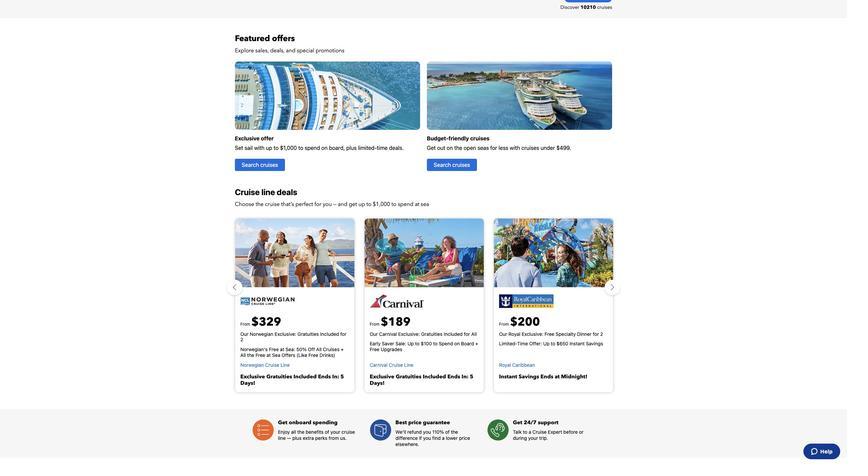 Task type: describe. For each thing, give the bounding box(es) containing it.
offers
[[272, 33, 295, 44]]

+ inside early saver sale: up to $100 to spend on board + free upgrades
[[475, 341, 478, 347]]

included up spend
[[444, 331, 463, 337]]

$650
[[557, 341, 568, 347]]

off
[[308, 347, 315, 353]]

get out on the open seas for less with cruises under $499.
[[427, 145, 571, 151]]

gratuities inside the our norwegian exclusive: gratuities included for 2
[[298, 331, 319, 337]]

1 vertical spatial norwegian
[[240, 362, 264, 368]]

$100
[[421, 341, 432, 347]]

of for guarantee
[[445, 430, 450, 435]]

cruise down upgrades at bottom
[[389, 362, 403, 368]]

1 horizontal spatial and
[[338, 201, 347, 208]]

1 horizontal spatial —
[[333, 201, 337, 208]]

exclusive up sail
[[235, 136, 260, 142]]

at down royal caribbean link on the bottom of the page
[[555, 373, 560, 381]]

spending
[[313, 419, 338, 427]]

days! for 189
[[370, 380, 385, 387]]

0 vertical spatial cruise
[[265, 201, 280, 208]]

choose the cruise that's perfect for you — and get up to $1,000 to spend at sea
[[235, 201, 429, 208]]

our norwegian exclusive: gratuities included for 2
[[240, 331, 346, 343]]

for for our carnival exclusive: gratuities included for all
[[464, 331, 470, 337]]

$ for 189
[[381, 314, 388, 330]]

exclusive for 329
[[240, 373, 265, 381]]

board,
[[329, 145, 345, 151]]

royal caribbean image
[[499, 295, 554, 308]]

deals.
[[389, 145, 404, 151]]

out
[[437, 145, 445, 151]]

all for for
[[471, 331, 477, 337]]

included down norwegian cruise line link
[[293, 373, 317, 381]]

2 vertical spatial you
[[423, 436, 431, 442]]

0 horizontal spatial line
[[261, 188, 275, 197]]

seas
[[478, 145, 489, 151]]

find
[[432, 436, 441, 442]]

sail
[[245, 145, 253, 151]]

from
[[329, 436, 339, 442]]

guarantee
[[423, 419, 450, 427]]

the down budget-friendly cruises
[[454, 145, 462, 151]]

from $ 200
[[499, 314, 540, 330]]

0 horizontal spatial instant
[[499, 373, 517, 381]]

onboard
[[289, 419, 311, 427]]

spend
[[439, 341, 453, 347]]

cruises down offer
[[260, 162, 278, 168]]

board
[[461, 341, 474, 347]]

cruises left under
[[522, 145, 539, 151]]

budget-
[[427, 136, 449, 142]]

days! for 329
[[240, 380, 255, 387]]

deals
[[277, 188, 297, 197]]

for for our norwegian exclusive: gratuities included for 2
[[340, 331, 346, 337]]

of for spending
[[325, 430, 329, 435]]

0 horizontal spatial up
[[266, 145, 272, 151]]

1 horizontal spatial $1,000
[[373, 201, 390, 208]]

sea
[[272, 353, 280, 358]]

limited-time offer: up to $650 instant savings
[[499, 341, 603, 347]]

sea:
[[286, 347, 295, 353]]

instant savings ends at  midnight!
[[499, 373, 587, 381]]

norwegian cruise line image
[[240, 297, 295, 306]]

1 horizontal spatial 2
[[600, 331, 603, 337]]

+ inside norwegian's free at sea: 50% off all cruises + all the free at sea offers (like free drinks)
[[341, 347, 344, 353]]

cruise sale image
[[235, 62, 420, 130]]

before
[[563, 430, 578, 435]]

cruises right 10210
[[597, 4, 612, 10]]

norwegian's free at sea: 50% off all cruises + all the free at sea offers (like free drinks)
[[240, 347, 344, 358]]

promotions
[[316, 47, 344, 54]]

perfect
[[295, 201, 313, 208]]

exclusive: for 189
[[398, 331, 420, 337]]

search cruises link for with
[[235, 159, 285, 171]]

deals,
[[270, 47, 285, 54]]

sales,
[[255, 47, 269, 54]]

0 vertical spatial savings
[[586, 341, 603, 347]]

us.
[[340, 436, 347, 442]]

on for spend
[[454, 341, 460, 347]]

all
[[291, 430, 296, 435]]

for for choose the cruise that's perfect for you — and get up to $1,000 to spend at sea
[[314, 201, 321, 208]]

gratuities down norwegian cruise line at left
[[266, 373, 292, 381]]

expert
[[548, 430, 562, 435]]

in: for 329
[[332, 373, 339, 381]]

get for out
[[427, 145, 436, 151]]

our for 200
[[499, 331, 507, 337]]

and inside featured offers explore sales, deals, and special promotions
[[286, 47, 296, 54]]

norwegian cruise line link
[[240, 362, 349, 370]]

offers
[[282, 353, 295, 358]]

norwegian inside the our norwegian exclusive: gratuities included for 2
[[250, 331, 273, 337]]

get for 24/7
[[513, 419, 522, 427]]

1 with from the left
[[254, 145, 265, 151]]

from for 189
[[370, 322, 380, 327]]

189
[[388, 314, 411, 330]]

carnival cruise line image
[[370, 295, 424, 309]]

0 vertical spatial carnival
[[379, 331, 397, 337]]

midnight!
[[561, 373, 587, 381]]

1 vertical spatial you
[[423, 430, 431, 435]]

10210
[[581, 4, 596, 10]]

$ for 329
[[251, 314, 259, 330]]

our for 329
[[240, 331, 249, 337]]

0 horizontal spatial all
[[240, 353, 246, 358]]

2 with from the left
[[510, 145, 520, 151]]

our carnival exclusive: gratuities included for all
[[370, 331, 477, 337]]

benefits
[[306, 430, 324, 435]]

enjoy
[[278, 430, 290, 435]]

wallet icon image
[[370, 420, 391, 441]]

search cruises for on
[[434, 162, 470, 168]]

set
[[235, 145, 243, 151]]

under
[[541, 145, 555, 151]]

included inside the our norwegian exclusive: gratuities included for 2
[[320, 331, 339, 337]]

the inside best price guarantee we'll refund you 110% of the difference if you find a lower price elsewhere.
[[451, 430, 458, 435]]

gratuities up $100
[[421, 331, 443, 337]]

from $ 329
[[240, 314, 281, 330]]

1 horizontal spatial plus
[[346, 145, 357, 151]]

if
[[419, 436, 422, 442]]

saver
[[382, 341, 394, 347]]

0 horizontal spatial spend
[[305, 145, 320, 151]]

drinks)
[[320, 353, 335, 358]]

norwegian cruise line
[[240, 362, 290, 368]]

free up limited-time offer: up to $650 instant savings
[[545, 331, 554, 337]]

upgrades
[[381, 347, 402, 353]]

2 inside the our norwegian exclusive: gratuities included for 2
[[240, 337, 243, 343]]

explore
[[235, 47, 254, 54]]

1 vertical spatial up
[[358, 201, 365, 208]]

the down cruise line deals
[[256, 201, 264, 208]]

200
[[518, 314, 540, 330]]

special
[[297, 47, 314, 54]]

limited-
[[499, 341, 517, 347]]

sea
[[421, 201, 429, 208]]

refund
[[407, 430, 422, 435]]

at left the sea
[[267, 353, 271, 358]]

or
[[579, 430, 584, 435]]

search for sail
[[242, 162, 259, 168]]

(like
[[297, 353, 307, 358]]

carnival cruise line
[[370, 362, 413, 368]]

at left sea:
[[280, 347, 284, 353]]

featured
[[235, 33, 270, 44]]

elsewhere.
[[395, 442, 419, 448]]

get onboard spending enjoy all the benefits of your cruise line — plus extra perks from us.
[[278, 419, 355, 442]]

cheap cruises image
[[427, 62, 612, 130]]

that's
[[281, 201, 294, 208]]

exclusive offer
[[235, 136, 274, 142]]

cruise inside get onboard spending enjoy all the benefits of your cruise line — plus extra perks from us.
[[342, 430, 355, 435]]

0 horizontal spatial price
[[408, 419, 422, 427]]

a inside best price guarantee we'll refund you 110% of the difference if you find a lower price elsewhere.
[[442, 436, 445, 442]]

free right the (like
[[309, 353, 318, 358]]

difference
[[395, 436, 418, 442]]

trip.
[[539, 436, 548, 442]]



Task type: vqa. For each thing, say whether or not it's contained in the screenshot.
STATEMENT
no



Task type: locate. For each thing, give the bounding box(es) containing it.
2 horizontal spatial on
[[454, 341, 460, 347]]

1 days! from the left
[[240, 380, 255, 387]]

discover
[[560, 4, 579, 10]]

1 horizontal spatial a
[[529, 430, 531, 435]]

2 horizontal spatial ends
[[541, 373, 553, 381]]

2 from from the left
[[370, 322, 380, 327]]

offer:
[[529, 341, 542, 347]]

2 up from the left
[[543, 341, 550, 347]]

—
[[333, 201, 337, 208], [287, 436, 291, 442]]

instant down dinner
[[570, 341, 585, 347]]

0 horizontal spatial and
[[286, 47, 296, 54]]

talk
[[513, 430, 522, 435]]

0 horizontal spatial +
[[341, 347, 344, 353]]

1 $ from the left
[[251, 314, 259, 330]]

our royal exclusive: free specialty dinner for 2
[[499, 331, 603, 337]]

perks
[[315, 436, 327, 442]]

from inside from $ 200
[[499, 322, 509, 327]]

from for 329
[[240, 322, 250, 327]]

and
[[286, 47, 296, 54], [338, 201, 347, 208]]

0 horizontal spatial your
[[331, 430, 340, 435]]

exclusive gratuities included ends in: 5 days! for 329
[[240, 373, 344, 387]]

less
[[499, 145, 508, 151]]

exclusive down carnival cruise line
[[370, 373, 394, 381]]

of inside best price guarantee we'll refund you 110% of the difference if you find a lower price elsewhere.
[[445, 430, 450, 435]]

0 horizontal spatial exclusive gratuities included ends in: 5 days!
[[240, 373, 344, 387]]

0 horizontal spatial on
[[321, 145, 328, 151]]

cruises down "open"
[[452, 162, 470, 168]]

1 horizontal spatial from
[[370, 322, 380, 327]]

featured offers explore sales, deals, and special promotions
[[235, 33, 344, 54]]

cruise
[[235, 188, 260, 197], [265, 362, 279, 368], [389, 362, 403, 368], [533, 430, 547, 435]]

gratuities up off
[[298, 331, 319, 337]]

cruises
[[323, 347, 340, 353]]

ends for 329
[[318, 373, 331, 381]]

search cruises link down sail
[[235, 159, 285, 171]]

0 horizontal spatial line
[[281, 362, 290, 368]]

1 in: from the left
[[332, 373, 339, 381]]

exclusive: inside the our norwegian exclusive: gratuities included for 2
[[275, 331, 296, 337]]

0 horizontal spatial search
[[242, 162, 259, 168]]

2 horizontal spatial $
[[510, 314, 518, 330]]

royal caribbean link
[[499, 362, 608, 370]]

line down offers
[[281, 362, 290, 368]]

1 vertical spatial plus
[[292, 436, 302, 442]]

carnival
[[379, 331, 397, 337], [370, 362, 388, 368]]

on for spend
[[321, 145, 328, 151]]

from inside from $ 189
[[370, 322, 380, 327]]

the up norwegian cruise line at left
[[247, 353, 254, 358]]

specialty
[[556, 331, 576, 337]]

exclusive: for 329
[[275, 331, 296, 337]]

search cruises link down 'out'
[[427, 159, 477, 171]]

gratuities down carnival cruise line link
[[396, 373, 422, 381]]

search down 'out'
[[434, 162, 451, 168]]

0 vertical spatial line
[[261, 188, 275, 197]]

1 horizontal spatial spend
[[398, 201, 413, 208]]

during
[[513, 436, 527, 442]]

0 horizontal spatial search cruises
[[242, 162, 278, 168]]

cruise up us.
[[342, 430, 355, 435]]

in: for 189
[[462, 373, 469, 381]]

norwegian's
[[240, 347, 268, 353]]

line for 329
[[281, 362, 290, 368]]

0 horizontal spatial in:
[[332, 373, 339, 381]]

to inside get 24/7 support talk to a cruise expert before or during your trip.
[[523, 430, 527, 435]]

3 exclusive: from the left
[[522, 331, 543, 337]]

royal caribbean thumbnail image image
[[451, 219, 656, 288]]

1 search from the left
[[242, 162, 259, 168]]

0 vertical spatial royal
[[509, 331, 520, 337]]

1 horizontal spatial ends
[[447, 373, 460, 381]]

1 horizontal spatial line
[[404, 362, 413, 368]]

1 vertical spatial savings
[[519, 373, 539, 381]]

open
[[464, 145, 476, 151]]

time
[[517, 341, 528, 347]]

early
[[370, 341, 381, 347]]

1 horizontal spatial with
[[510, 145, 520, 151]]

$ up limited-
[[510, 314, 518, 330]]

1 horizontal spatial savings
[[586, 341, 603, 347]]

2
[[600, 331, 603, 337], [240, 337, 243, 343]]

a down the 24/7
[[529, 430, 531, 435]]

up right get
[[358, 201, 365, 208]]

exclusive: up offer:
[[522, 331, 543, 337]]

1 exclusive gratuities included ends in: 5 days! from the left
[[240, 373, 344, 387]]

1 vertical spatial —
[[287, 436, 291, 442]]

exclusive gratuities included ends in: 5 days! down carnival cruise line link
[[370, 373, 473, 387]]

experts icon image
[[487, 420, 509, 441]]

free inside early saver sale: up to $100 to spend on board + free upgrades
[[370, 347, 379, 353]]

0 horizontal spatial cruise
[[265, 201, 280, 208]]

search cruises for with
[[242, 162, 278, 168]]

3 ends from the left
[[541, 373, 553, 381]]

1 search cruises from the left
[[242, 162, 278, 168]]

3 from from the left
[[499, 322, 509, 327]]

+ right board
[[475, 341, 478, 347]]

plus inside get onboard spending enjoy all the benefits of your cruise line — plus extra perks from us.
[[292, 436, 302, 442]]

search down sail
[[242, 162, 259, 168]]

spend
[[305, 145, 320, 151], [398, 201, 413, 208]]

savings down caribbean
[[519, 373, 539, 381]]

search cruises
[[242, 162, 278, 168], [434, 162, 470, 168]]

included up cruises
[[320, 331, 339, 337]]

1 vertical spatial $1,000
[[373, 201, 390, 208]]

— left get
[[333, 201, 337, 208]]

1 horizontal spatial of
[[445, 430, 450, 435]]

0 horizontal spatial up
[[408, 341, 414, 347]]

get inside get 24/7 support talk to a cruise expert before or during your trip.
[[513, 419, 522, 427]]

included
[[320, 331, 339, 337], [444, 331, 463, 337], [293, 373, 317, 381], [423, 373, 446, 381]]

get up 'talk'
[[513, 419, 522, 427]]

your left trip.
[[528, 436, 538, 442]]

carnival up the saver on the left bottom of page
[[379, 331, 397, 337]]

royal left caribbean
[[499, 362, 511, 368]]

up for 189
[[408, 341, 414, 347]]

3 our from the left
[[499, 331, 507, 337]]

2 line from the left
[[404, 362, 413, 368]]

1 vertical spatial and
[[338, 201, 347, 208]]

1 vertical spatial royal
[[499, 362, 511, 368]]

cruise up choose
[[235, 188, 260, 197]]

on right 'out'
[[447, 145, 453, 151]]

0 horizontal spatial our
[[240, 331, 249, 337]]

1 horizontal spatial on
[[447, 145, 453, 151]]

from up early
[[370, 322, 380, 327]]

and right deals,
[[286, 47, 296, 54]]

from inside 'from $ 329'
[[240, 322, 250, 327]]

cruise down cruise line deals
[[265, 201, 280, 208]]

exclusive gratuities included ends in: 5 days!
[[240, 373, 344, 387], [370, 373, 473, 387]]

2 our from the left
[[370, 331, 378, 337]]

free left offers
[[269, 347, 279, 353]]

cruise inside get 24/7 support talk to a cruise expert before or during your trip.
[[533, 430, 547, 435]]

24/7
[[524, 419, 537, 427]]

line left deals
[[261, 188, 275, 197]]

get up enjoy
[[278, 419, 287, 427]]

1 horizontal spatial exclusive gratuities included ends in: 5 days!
[[370, 373, 473, 387]]

0 vertical spatial up
[[266, 145, 272, 151]]

1 horizontal spatial exclusive:
[[398, 331, 420, 337]]

at
[[415, 201, 419, 208], [280, 347, 284, 353], [267, 353, 271, 358], [555, 373, 560, 381]]

from $ 189
[[370, 314, 411, 330]]

up right "sale:" at left bottom
[[408, 341, 414, 347]]

exclusive gratuities included ends in: 5 days! for 189
[[370, 373, 473, 387]]

search for out
[[434, 162, 451, 168]]

1 horizontal spatial your
[[528, 436, 538, 442]]

1 vertical spatial carnival
[[370, 362, 388, 368]]

of inside get onboard spending enjoy all the benefits of your cruise line — plus extra perks from us.
[[325, 430, 329, 435]]

exclusive down norwegian cruise line at left
[[240, 373, 265, 381]]

plus down all
[[292, 436, 302, 442]]

get inside get onboard spending enjoy all the benefits of your cruise line — plus extra perks from us.
[[278, 419, 287, 427]]

ends
[[318, 373, 331, 381], [447, 373, 460, 381], [541, 373, 553, 381]]

2 5 from the left
[[470, 373, 473, 381]]

from for 200
[[499, 322, 509, 327]]

1 horizontal spatial days!
[[370, 380, 385, 387]]

2 $ from the left
[[381, 314, 388, 330]]

0 horizontal spatial from
[[240, 322, 250, 327]]

0 horizontal spatial exclusive:
[[275, 331, 296, 337]]

0 horizontal spatial $1,000
[[280, 145, 297, 151]]

limited-
[[358, 145, 377, 151]]

days! down norwegian cruise line at left
[[240, 380, 255, 387]]

line
[[281, 362, 290, 368], [404, 362, 413, 368]]

you right perfect
[[323, 201, 332, 208]]

get 24/7 support talk to a cruise expert before or during your trip.
[[513, 419, 584, 442]]

we'll
[[395, 430, 406, 435]]

up right offer:
[[543, 341, 550, 347]]

up
[[408, 341, 414, 347], [543, 341, 550, 347]]

exclusive: up "sale:" at left bottom
[[398, 331, 420, 337]]

all right off
[[316, 347, 322, 353]]

exclusive: up sea:
[[275, 331, 296, 337]]

to
[[274, 145, 279, 151], [298, 145, 303, 151], [366, 201, 372, 208], [391, 201, 396, 208], [415, 341, 420, 347], [433, 341, 438, 347], [551, 341, 555, 347], [523, 430, 527, 435]]

you
[[323, 201, 332, 208], [423, 430, 431, 435], [423, 436, 431, 442]]

get left 'out'
[[427, 145, 436, 151]]

our inside the our norwegian exclusive: gratuities included for 2
[[240, 331, 249, 337]]

+ right cruises
[[341, 347, 344, 353]]

1 exclusive: from the left
[[275, 331, 296, 337]]

1 horizontal spatial search cruises link
[[427, 159, 477, 171]]

1 horizontal spatial $
[[381, 314, 388, 330]]

2 exclusive gratuities included ends in: 5 days! from the left
[[370, 373, 473, 387]]

the right all
[[297, 430, 304, 435]]

0 horizontal spatial a
[[442, 436, 445, 442]]

choose
[[235, 201, 254, 208]]

cruise down the sea
[[265, 362, 279, 368]]

1 vertical spatial your
[[528, 436, 538, 442]]

your up from
[[331, 430, 340, 435]]

friendly
[[449, 136, 469, 142]]

instant down royal caribbean
[[499, 373, 517, 381]]

price up the refund
[[408, 419, 422, 427]]

carnival cruise line thumbnail image image
[[322, 219, 526, 288]]

line
[[261, 188, 275, 197], [278, 436, 286, 442]]

a inside get 24/7 support talk to a cruise expert before or during your trip.
[[529, 430, 531, 435]]

your inside get 24/7 support talk to a cruise expert before or during your trip.
[[528, 436, 538, 442]]

spend left board,
[[305, 145, 320, 151]]

the inside get onboard spending enjoy all the benefits of your cruise line — plus extra perks from us.
[[297, 430, 304, 435]]

our
[[240, 331, 249, 337], [370, 331, 378, 337], [499, 331, 507, 337]]

gratuities
[[298, 331, 319, 337], [421, 331, 443, 337], [266, 373, 292, 381], [396, 373, 422, 381]]

your inside get onboard spending enjoy all the benefits of your cruise line — plus extra perks from us.
[[331, 430, 340, 435]]

for
[[490, 145, 497, 151], [314, 201, 321, 208], [340, 331, 346, 337], [464, 331, 470, 337], [593, 331, 599, 337]]

budget-friendly cruises
[[427, 136, 490, 142]]

cruise
[[265, 201, 280, 208], [342, 430, 355, 435]]

0 vertical spatial you
[[323, 201, 332, 208]]

best price guarantee we'll refund you 110% of the difference if you find a lower price elsewhere.
[[395, 419, 470, 448]]

1 horizontal spatial our
[[370, 331, 378, 337]]

1 horizontal spatial instant
[[570, 341, 585, 347]]

0 vertical spatial price
[[408, 419, 422, 427]]

1 horizontal spatial search cruises
[[434, 162, 470, 168]]

ends down royal caribbean link on the bottom of the page
[[541, 373, 553, 381]]

— down enjoy
[[287, 436, 291, 442]]

norwegian down 'from $ 329' in the bottom left of the page
[[250, 331, 273, 337]]

our for 189
[[370, 331, 378, 337]]

5 for 329
[[341, 373, 344, 381]]

1 our from the left
[[240, 331, 249, 337]]

1 horizontal spatial cruise
[[342, 430, 355, 435]]

norwegian down norwegian's
[[240, 362, 264, 368]]

with right sail
[[254, 145, 265, 151]]

royal up limited-
[[509, 331, 520, 337]]

of up lower
[[445, 430, 450, 435]]

in: down board
[[462, 373, 469, 381]]

line for 189
[[404, 362, 413, 368]]

lower
[[446, 436, 458, 442]]

1 5 from the left
[[341, 373, 344, 381]]

0 horizontal spatial ends
[[318, 373, 331, 381]]

all up board
[[471, 331, 477, 337]]

cruises
[[597, 4, 612, 10], [470, 136, 490, 142], [522, 145, 539, 151], [260, 162, 278, 168], [452, 162, 470, 168]]

at left sea
[[415, 201, 419, 208]]

1 horizontal spatial up
[[543, 341, 550, 347]]

exclusive: for 200
[[522, 331, 543, 337]]

carnival down upgrades at bottom
[[370, 362, 388, 368]]

0 horizontal spatial $
[[251, 314, 259, 330]]

0 horizontal spatial with
[[254, 145, 265, 151]]

1 vertical spatial a
[[442, 436, 445, 442]]

1 of from the left
[[325, 430, 329, 435]]

cruises up seas
[[470, 136, 490, 142]]

2 horizontal spatial our
[[499, 331, 507, 337]]

2 search cruises from the left
[[434, 162, 470, 168]]

list icon image
[[252, 420, 274, 441]]

0 horizontal spatial plus
[[292, 436, 302, 442]]

ends for 189
[[447, 373, 460, 381]]

free left the saver on the left bottom of page
[[370, 347, 379, 353]]

0 vertical spatial your
[[331, 430, 340, 435]]

1 up from the left
[[408, 341, 414, 347]]

days!
[[240, 380, 255, 387], [370, 380, 385, 387]]

0 horizontal spatial savings
[[519, 373, 539, 381]]

1 ends from the left
[[318, 373, 331, 381]]

carnival cruise line link
[[370, 362, 479, 370]]

royal caribbean
[[499, 362, 535, 368]]

0 horizontal spatial days!
[[240, 380, 255, 387]]

2 horizontal spatial from
[[499, 322, 509, 327]]

2 exclusive: from the left
[[398, 331, 420, 337]]

sale:
[[396, 341, 406, 347]]

the inside norwegian's free at sea: 50% off all cruises + all the free at sea offers (like free drinks)
[[247, 353, 254, 358]]

price right lower
[[459, 436, 470, 442]]

1 horizontal spatial search
[[434, 162, 451, 168]]

$ down norwegian cruise line image
[[251, 314, 259, 330]]

1 horizontal spatial in:
[[462, 373, 469, 381]]

2 of from the left
[[445, 430, 450, 435]]

0 vertical spatial spend
[[305, 145, 320, 151]]

included down carnival cruise line link
[[423, 373, 446, 381]]

for inside the our norwegian exclusive: gratuities included for 2
[[340, 331, 346, 337]]

3 $ from the left
[[510, 314, 518, 330]]

ends down carnival cruise line link
[[447, 373, 460, 381]]

plus right board,
[[346, 145, 357, 151]]

0 horizontal spatial search cruises link
[[235, 159, 285, 171]]

1 from from the left
[[240, 322, 250, 327]]

0 vertical spatial $1,000
[[280, 145, 297, 151]]

5
[[341, 373, 344, 381], [470, 373, 473, 381]]

spend left sea
[[398, 201, 413, 208]]

2 search from the left
[[434, 162, 451, 168]]

1 vertical spatial spend
[[398, 201, 413, 208]]

$ for 200
[[510, 314, 518, 330]]

all up norwegian cruise line at left
[[240, 353, 246, 358]]

up down offer
[[266, 145, 272, 151]]

2 days! from the left
[[370, 380, 385, 387]]

0 horizontal spatial get
[[278, 419, 287, 427]]

0 horizontal spatial 2
[[240, 337, 243, 343]]

110%
[[432, 430, 444, 435]]

1 horizontal spatial price
[[459, 436, 470, 442]]

up inside early saver sale: up to $100 to spend on board + free upgrades
[[408, 341, 414, 347]]

our up norwegian's
[[240, 331, 249, 337]]

0 vertical spatial a
[[529, 430, 531, 435]]

exclusive gratuities included ends in: 5 days! down norwegian cruise line link
[[240, 373, 344, 387]]

0 vertical spatial instant
[[570, 341, 585, 347]]

5 for 189
[[470, 373, 473, 381]]

on inside early saver sale: up to $100 to spend on board + free upgrades
[[454, 341, 460, 347]]

discover 10210 cruises
[[560, 4, 612, 10]]

extra
[[303, 436, 314, 442]]

0 vertical spatial norwegian
[[250, 331, 273, 337]]

with right less
[[510, 145, 520, 151]]

free up norwegian cruise line at left
[[256, 353, 265, 358]]

in: down drinks)
[[332, 373, 339, 381]]

search cruises link
[[235, 159, 285, 171], [427, 159, 477, 171]]

exclusive for 189
[[370, 373, 394, 381]]

get
[[349, 201, 357, 208]]

plus
[[346, 145, 357, 151], [292, 436, 302, 442]]

dinner
[[577, 331, 592, 337]]

2 in: from the left
[[462, 373, 469, 381]]

1 vertical spatial instant
[[499, 373, 517, 381]]

set sail with up to $1,000 to spend on board, plus limited-time deals.
[[235, 145, 404, 151]]

1 line from the left
[[281, 362, 290, 368]]

savings
[[586, 341, 603, 347], [519, 373, 539, 381]]

1 search cruises link from the left
[[235, 159, 285, 171]]

1 horizontal spatial all
[[316, 347, 322, 353]]

the
[[454, 145, 462, 151], [256, 201, 264, 208], [247, 353, 254, 358], [297, 430, 304, 435], [451, 430, 458, 435]]

our up early
[[370, 331, 378, 337]]

1 vertical spatial price
[[459, 436, 470, 442]]

0 horizontal spatial 5
[[341, 373, 344, 381]]

on
[[321, 145, 328, 151], [447, 145, 453, 151], [454, 341, 460, 347]]

you left 110%
[[423, 430, 431, 435]]

and left get
[[338, 201, 347, 208]]

search cruises link for on
[[427, 159, 477, 171]]

0 vertical spatial plus
[[346, 145, 357, 151]]

line down enjoy
[[278, 436, 286, 442]]

exclusive:
[[275, 331, 296, 337], [398, 331, 420, 337], [522, 331, 543, 337]]

exclusive
[[235, 136, 260, 142], [240, 373, 265, 381], [370, 373, 394, 381]]

1 horizontal spatial +
[[475, 341, 478, 347]]

line down "sale:" at left bottom
[[404, 362, 413, 368]]

0 horizontal spatial of
[[325, 430, 329, 435]]

offer
[[261, 136, 274, 142]]

on left board
[[454, 341, 460, 347]]

our up limited-
[[499, 331, 507, 337]]

from left 329
[[240, 322, 250, 327]]

you right if
[[423, 436, 431, 442]]

1 horizontal spatial line
[[278, 436, 286, 442]]

1 horizontal spatial 5
[[470, 373, 473, 381]]

from up limited-
[[499, 322, 509, 327]]

search cruises down 'out'
[[434, 162, 470, 168]]

all
[[471, 331, 477, 337], [316, 347, 322, 353], [240, 353, 246, 358]]

2 search cruises link from the left
[[427, 159, 477, 171]]

on left board,
[[321, 145, 328, 151]]

2 ends from the left
[[447, 373, 460, 381]]

early saver sale: up to $100 to spend on board + free upgrades
[[370, 341, 478, 353]]

get
[[427, 145, 436, 151], [278, 419, 287, 427], [513, 419, 522, 427]]

norwegian cruise line thumbnail image image
[[193, 219, 397, 288]]

cruise line deals
[[235, 188, 297, 197]]

all for off
[[316, 347, 322, 353]]

up for 200
[[543, 341, 550, 347]]

royal
[[509, 331, 520, 337], [499, 362, 511, 368]]

line inside get onboard spending enjoy all the benefits of your cruise line — plus extra perks from us.
[[278, 436, 286, 442]]

best
[[395, 419, 407, 427]]

2 horizontal spatial exclusive:
[[522, 331, 543, 337]]

— inside get onboard spending enjoy all the benefits of your cruise line — plus extra perks from us.
[[287, 436, 291, 442]]

get for onboard
[[278, 419, 287, 427]]



